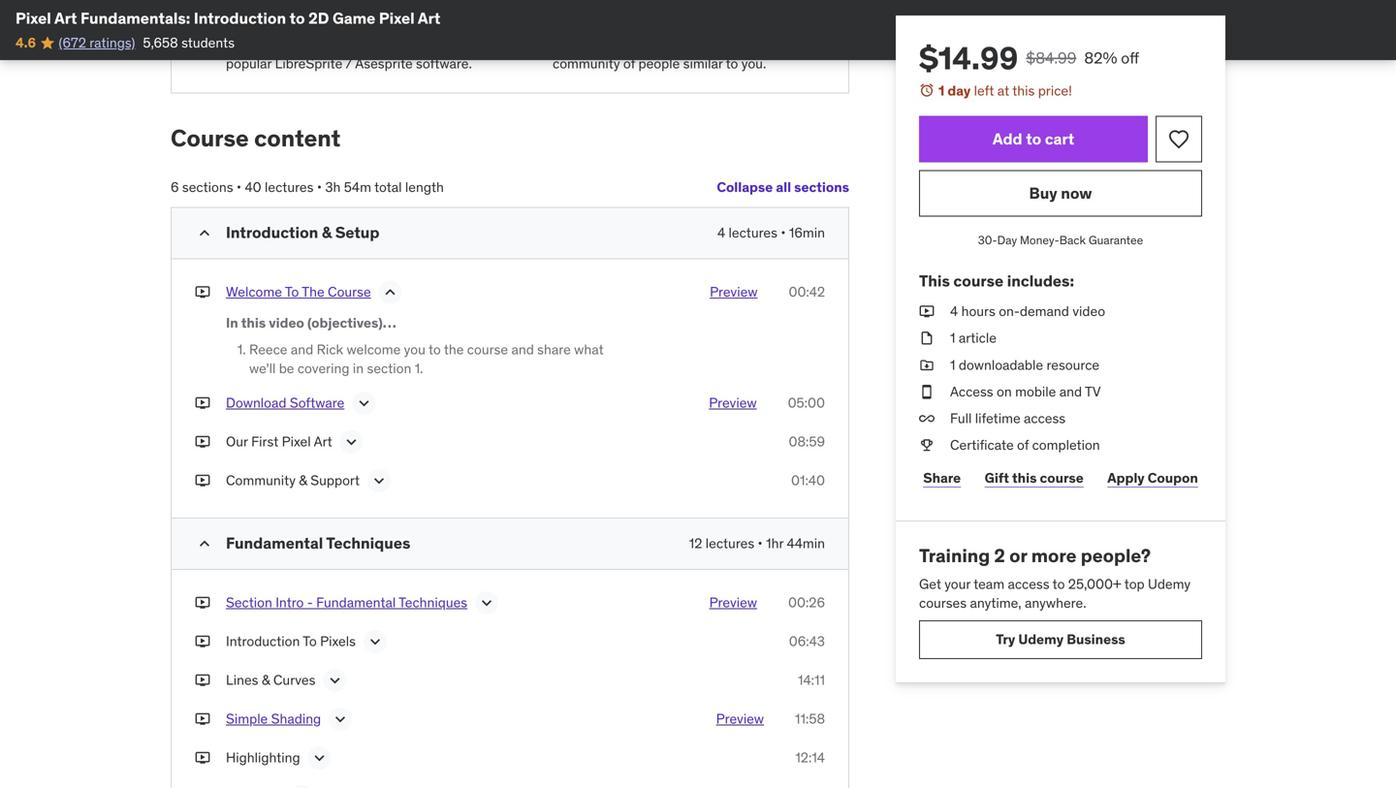 Task type: vqa. For each thing, say whether or not it's contained in the screenshot.
FROM
no



Task type: describe. For each thing, give the bounding box(es) containing it.
covering
[[298, 360, 350, 377]]

community & support
[[226, 472, 360, 489]]

download software
[[226, 394, 344, 412]]

back
[[1059, 233, 1086, 248]]

apply coupon button
[[1103, 459, 1202, 498]]

0 vertical spatial fundamental
[[226, 533, 323, 553]]

08:59
[[789, 433, 825, 450]]

$14.99 $84.99 82% off
[[919, 39, 1139, 78]]

gift this course
[[985, 469, 1084, 486]]

0 vertical spatial access
[[1024, 410, 1066, 427]]

total
[[374, 178, 402, 196]]

apply coupon
[[1108, 469, 1198, 486]]

add
[[993, 129, 1023, 149]]

people?
[[1081, 544, 1151, 567]]

community
[[226, 472, 296, 489]]

certificate
[[950, 436, 1014, 454]]

12
[[689, 535, 702, 552]]

1 for 1 day left at this price!
[[939, 82, 945, 99]]

students
[[181, 34, 235, 51]]

money-
[[1020, 233, 1059, 248]]

the inside the in this video (objectives)… reece and rick welcome you to the course and share what we'll be covering in section 1.
[[444, 341, 464, 358]]

supportive
[[714, 36, 778, 53]]

simple shading
[[226, 710, 321, 728]]

& for community
[[299, 472, 307, 489]]

and left tv
[[1059, 383, 1082, 400]]

0 horizontal spatial pixel
[[16, 8, 51, 28]]

1 article
[[950, 329, 997, 347]]

course inside button
[[328, 283, 371, 300]]

game
[[333, 8, 376, 28]]

0 horizontal spatial art
[[54, 8, 77, 28]]

xsmall image left the access at right
[[919, 382, 935, 401]]

video inside the in this video (objectives)… reece and rick welcome you to the course and share what we'll be covering in section 1.
[[269, 314, 304, 331]]

training 2 or more people? get your team access to 25,000+ top udemy courses anytime, anywhere.
[[919, 544, 1191, 612]]

buy
[[1029, 183, 1057, 203]]

xsmall image left our
[[195, 432, 210, 451]]

xsmall image left highlighting
[[195, 749, 210, 768]]

this
[[919, 271, 950, 291]]

section
[[226, 594, 272, 611]]

6
[[171, 178, 179, 196]]

show lecture description image for our first pixel art
[[342, 432, 361, 452]]

& for lines
[[262, 671, 270, 689]]

team
[[974, 575, 1005, 593]]

4 lectures • 16min
[[717, 224, 825, 241]]

2 horizontal spatial pixel
[[379, 8, 415, 28]]

anywhere.
[[1025, 594, 1086, 612]]

xsmall image left lines
[[195, 671, 210, 690]]

(objectives)…
[[307, 314, 396, 331]]

get
[[919, 575, 941, 593]]

length
[[405, 178, 444, 196]]

left
[[974, 82, 994, 99]]

00:42
[[789, 283, 825, 300]]

training
[[919, 544, 990, 567]]

0 vertical spatial techniques
[[326, 533, 410, 553]]

gift this course link
[[981, 459, 1088, 498]]

30-day money-back guarantee
[[978, 233, 1143, 248]]

access on mobile and tv
[[950, 383, 1101, 400]]

xsmall image up share
[[919, 436, 935, 455]]

44min
[[787, 535, 825, 552]]

6 sections • 40 lectures • 3h 54m total length
[[171, 178, 444, 196]]

1 day left at this price!
[[939, 82, 1072, 99]]

course content
[[171, 124, 341, 153]]

certificate of completion
[[950, 436, 1100, 454]]

xsmall image left introduction to pixels
[[195, 632, 210, 651]]

lectures for techniques
[[706, 535, 754, 552]]

gift
[[985, 469, 1009, 486]]

• for 12 lectures • 1hr 44min
[[758, 535, 763, 552]]

2 horizontal spatial of
[[1017, 436, 1029, 454]]

xsmall image left simple
[[195, 710, 210, 729]]

to for introduction
[[303, 633, 317, 650]]

preview for 00:42
[[710, 283, 758, 300]]

be part of an amazing and supportive community of people similar to you.
[[553, 36, 778, 72]]

download
[[226, 394, 287, 412]]

this for gift this course
[[1012, 469, 1037, 486]]

in this video (objectives)… reece and rick welcome you to the course and share what we'll be covering in section 1.
[[226, 314, 604, 377]]

courses
[[919, 594, 967, 612]]

collapse all sections
[[717, 178, 849, 196]]

14:11
[[798, 671, 825, 689]]

2 horizontal spatial course
[[1040, 469, 1084, 486]]

40
[[245, 178, 261, 196]]

at
[[997, 82, 1009, 99]]

section intro - fundamental techniques button
[[226, 593, 467, 617]]

full
[[950, 410, 972, 427]]

1 horizontal spatial course
[[953, 271, 1004, 291]]

shading
[[271, 710, 321, 728]]

quickly become competent using the very popular libresprite / asesprite software.
[[226, 36, 480, 72]]

collapse
[[717, 178, 773, 196]]

your
[[945, 575, 971, 593]]

be
[[279, 360, 294, 377]]

lectures for &
[[729, 224, 778, 241]]

lines & curves
[[226, 671, 315, 689]]

1 horizontal spatial video
[[1073, 303, 1105, 320]]

and up be
[[291, 341, 313, 358]]

quickly
[[226, 36, 271, 53]]

apply
[[1108, 469, 1145, 486]]

0 horizontal spatial of
[[601, 36, 613, 53]]

05:00
[[788, 394, 825, 412]]

article
[[959, 329, 997, 347]]

course inside the in this video (objectives)… reece and rick welcome you to the course and share what we'll be covering in section 1.
[[467, 341, 508, 358]]

0 vertical spatial introduction
[[194, 8, 286, 28]]

in
[[353, 360, 364, 377]]

downloadable
[[959, 356, 1043, 374]]

become
[[274, 36, 323, 53]]

xsmall image down the pixel art fundamentals: introduction to 2d game pixel art
[[195, 35, 210, 54]]

show lecture description image for xsmall image to the left of highlighting
[[310, 749, 329, 768]]

or
[[1009, 544, 1027, 567]]

techniques inside section intro - fundamental techniques button
[[399, 594, 467, 611]]

01:40
[[791, 472, 825, 489]]

1 for 1 article
[[950, 329, 955, 347]]

ratings)
[[89, 34, 135, 51]]

rick
[[317, 341, 343, 358]]

wishlist image
[[1167, 128, 1191, 151]]

• for 6 sections • 40 lectures • 3h 54m total length
[[236, 178, 242, 196]]

1 downloadable resource
[[950, 356, 1100, 374]]

first
[[251, 433, 278, 450]]

xsmall image left the welcome
[[195, 282, 210, 301]]

to inside button
[[1026, 129, 1041, 149]]

xsmall image left downloadable
[[919, 356, 935, 375]]

top
[[1125, 575, 1145, 593]]



Task type: locate. For each thing, give the bounding box(es) containing it.
show lecture description image right pixels
[[365, 632, 385, 652]]

1 vertical spatial course
[[328, 283, 371, 300]]

this right gift
[[1012, 469, 1037, 486]]

2 vertical spatial &
[[262, 671, 270, 689]]

download software button
[[226, 394, 344, 417]]

0 vertical spatial small image
[[195, 223, 214, 243]]

1 horizontal spatial art
[[314, 433, 332, 450]]

1 vertical spatial to
[[303, 633, 317, 650]]

sections right the 6
[[182, 178, 233, 196]]

0 vertical spatial lectures
[[265, 178, 314, 196]]

(672 ratings)
[[59, 34, 135, 51]]

hide lecture description image
[[381, 282, 400, 302]]

0 horizontal spatial sections
[[182, 178, 233, 196]]

this
[[1012, 82, 1035, 99], [241, 314, 266, 331], [1012, 469, 1037, 486]]

to inside the be part of an amazing and supportive community of people similar to you.
[[726, 55, 738, 72]]

2 sections from the left
[[182, 178, 233, 196]]

anytime,
[[970, 594, 1022, 612]]

access inside training 2 or more people? get your team access to 25,000+ top udemy courses anytime, anywhere.
[[1008, 575, 1050, 593]]

business
[[1067, 631, 1125, 648]]

xsmall image left full
[[919, 409, 935, 428]]

introduction for introduction to pixels
[[226, 633, 300, 650]]

0 horizontal spatial course
[[467, 341, 508, 358]]

welcome to the course
[[226, 283, 371, 300]]

to up anywhere.
[[1053, 575, 1065, 593]]

0 vertical spatial the
[[431, 36, 451, 53]]

25,000+
[[1068, 575, 1121, 593]]

0 horizontal spatial &
[[262, 671, 270, 689]]

1 vertical spatial of
[[623, 55, 635, 72]]

lectures down collapse
[[729, 224, 778, 241]]

to for welcome
[[285, 283, 299, 300]]

1 vertical spatial 4
[[950, 303, 958, 320]]

pixel up 4.6
[[16, 8, 51, 28]]

guarantee
[[1089, 233, 1143, 248]]

introduction up the lines & curves
[[226, 633, 300, 650]]

2
[[994, 544, 1005, 567]]

to left the
[[285, 283, 299, 300]]

show lecture description image right shading
[[331, 710, 350, 729]]

lectures right 40 at the left top of page
[[265, 178, 314, 196]]

show lecture description image
[[354, 394, 374, 413], [369, 471, 389, 491], [477, 593, 497, 613], [310, 749, 329, 768]]

share
[[537, 341, 571, 358]]

2d
[[308, 8, 329, 28]]

fundamentals:
[[81, 8, 190, 28]]

reece
[[249, 341, 287, 358]]

to left you.
[[726, 55, 738, 72]]

• left 1hr
[[758, 535, 763, 552]]

4 for 4 lectures • 16min
[[717, 224, 725, 241]]

1 horizontal spatial to
[[303, 633, 317, 650]]

preview left 11:58
[[716, 710, 764, 728]]

1 sections from the left
[[794, 178, 849, 196]]

pixel right first at the left of page
[[282, 433, 311, 450]]

course up hours on the right of page
[[953, 271, 1004, 291]]

show lecture description image for lines & curves
[[325, 671, 345, 690]]

1 vertical spatial fundamental
[[316, 594, 396, 611]]

you
[[404, 341, 426, 358]]

2 vertical spatial 1
[[950, 356, 955, 374]]

the
[[302, 283, 324, 300]]

& left setup
[[322, 222, 332, 242]]

mobile
[[1015, 383, 1056, 400]]

and inside the be part of an amazing and supportive community of people similar to you.
[[688, 36, 711, 53]]

4 for 4 hours on-demand video
[[950, 303, 958, 320]]

• left '3h 54m' on the top
[[317, 178, 322, 196]]

1 vertical spatial 1
[[950, 329, 955, 347]]

course up (objectives)…
[[328, 283, 371, 300]]

an
[[616, 36, 631, 53]]

what
[[574, 341, 604, 358]]

2 horizontal spatial art
[[418, 8, 441, 28]]

udemy right top
[[1148, 575, 1191, 593]]

4
[[717, 224, 725, 241], [950, 303, 958, 320]]

this for in this video (objectives)… reece and rick welcome you to the course and share what we'll be covering in section 1.
[[241, 314, 266, 331]]

xsmall image left the 1 article
[[919, 329, 935, 348]]

show lecture description image for introduction to pixels
[[365, 632, 385, 652]]

(672
[[59, 34, 86, 51]]

0 vertical spatial &
[[322, 222, 332, 242]]

4 left hours on the right of page
[[950, 303, 958, 320]]

0 horizontal spatial video
[[269, 314, 304, 331]]

on
[[997, 383, 1012, 400]]

this inside the in this video (objectives)… reece and rick welcome you to the course and share what we'll be covering in section 1.
[[241, 314, 266, 331]]

access
[[1024, 410, 1066, 427], [1008, 575, 1050, 593]]

fundamental up intro
[[226, 533, 323, 553]]

video down welcome to the course button
[[269, 314, 304, 331]]

this right "in"
[[241, 314, 266, 331]]

access down or on the bottom right
[[1008, 575, 1050, 593]]

video right 'demand'
[[1073, 303, 1105, 320]]

course left share
[[467, 341, 508, 358]]

intro
[[276, 594, 304, 611]]

1 vertical spatial the
[[444, 341, 464, 358]]

and up similar
[[688, 36, 711, 53]]

of left "an" in the left top of the page
[[601, 36, 613, 53]]

$14.99
[[919, 39, 1018, 78]]

highlighting
[[226, 749, 300, 767]]

82%
[[1084, 48, 1117, 68]]

1 vertical spatial small image
[[195, 534, 214, 554]]

1 horizontal spatial sections
[[794, 178, 849, 196]]

to
[[290, 8, 305, 28], [726, 55, 738, 72], [1026, 129, 1041, 149], [429, 341, 441, 358], [1053, 575, 1065, 593]]

buy now
[[1029, 183, 1092, 203]]

preview for 05:00
[[709, 394, 757, 412]]

0 vertical spatial udemy
[[1148, 575, 1191, 593]]

pixel up using
[[379, 8, 415, 28]]

share button
[[919, 459, 965, 498]]

1 up the access at right
[[950, 356, 955, 374]]

the inside quickly become competent using the very popular libresprite / asesprite software.
[[431, 36, 451, 53]]

access down the mobile
[[1024, 410, 1066, 427]]

this right at
[[1012, 82, 1035, 99]]

support
[[311, 472, 360, 489]]

0 vertical spatial this
[[1012, 82, 1035, 99]]

4.6
[[16, 34, 36, 51]]

lectures
[[265, 178, 314, 196], [729, 224, 778, 241], [706, 535, 754, 552]]

1 vertical spatial this
[[241, 314, 266, 331]]

to right you
[[429, 341, 441, 358]]

xsmall image left community
[[195, 471, 210, 490]]

course up the 6
[[171, 124, 249, 153]]

1 horizontal spatial 4
[[950, 303, 958, 320]]

0 horizontal spatial 4
[[717, 224, 725, 241]]

introduction up the quickly
[[194, 8, 286, 28]]

• left 40 at the left top of page
[[236, 178, 242, 196]]

xsmall image left download
[[195, 394, 210, 413]]

resource
[[1047, 356, 1100, 374]]

lifetime
[[975, 410, 1021, 427]]

cart
[[1045, 129, 1074, 149]]

2 horizontal spatial &
[[322, 222, 332, 242]]

lectures right 12
[[706, 535, 754, 552]]

simple shading button
[[226, 710, 321, 733]]

4 hours on-demand video
[[950, 303, 1105, 320]]

preview for 00:26
[[709, 594, 757, 611]]

1 small image from the top
[[195, 223, 214, 243]]

preview
[[710, 283, 758, 300], [709, 394, 757, 412], [709, 594, 757, 611], [716, 710, 764, 728]]

1 horizontal spatial udemy
[[1148, 575, 1191, 593]]

5,658
[[143, 34, 178, 51]]

pixel
[[16, 8, 51, 28], [379, 8, 415, 28], [282, 433, 311, 450]]

1 vertical spatial access
[[1008, 575, 1050, 593]]

of down full lifetime access
[[1017, 436, 1029, 454]]

to inside training 2 or more people? get your team access to 25,000+ top udemy courses anytime, anywhere.
[[1053, 575, 1065, 593]]

preview down 12 lectures • 1hr 44min
[[709, 594, 757, 611]]

part
[[573, 36, 597, 53]]

1 for 1 downloadable resource
[[950, 356, 955, 374]]

2 vertical spatial lectures
[[706, 535, 754, 552]]

fundamental up pixels
[[316, 594, 396, 611]]

1 horizontal spatial pixel
[[282, 433, 311, 450]]

preview down 4 lectures • 16min
[[710, 283, 758, 300]]

30-
[[978, 233, 997, 248]]

udemy inside training 2 or more people? get your team access to 25,000+ top udemy courses anytime, anywhere.
[[1148, 575, 1191, 593]]

1 right alarm image
[[939, 82, 945, 99]]

course down completion
[[1040, 469, 1084, 486]]

show lecture description image for xsmall image left of community
[[369, 471, 389, 491]]

00:26
[[788, 594, 825, 611]]

video
[[1073, 303, 1105, 320], [269, 314, 304, 331]]

xsmall image left section
[[195, 593, 210, 612]]

off
[[1121, 48, 1139, 68]]

art down software
[[314, 433, 332, 450]]

to left "cart"
[[1026, 129, 1041, 149]]

12:14
[[795, 749, 825, 767]]

• for 4 lectures • 16min
[[781, 224, 786, 241]]

the right you
[[444, 341, 464, 358]]

udemy right try
[[1018, 631, 1064, 648]]

fundamental inside button
[[316, 594, 396, 611]]

show lecture description image
[[342, 432, 361, 452], [365, 632, 385, 652], [325, 671, 345, 690], [331, 710, 350, 729]]

2 small image from the top
[[195, 534, 214, 554]]

0 vertical spatial 1
[[939, 82, 945, 99]]

the up software.
[[431, 36, 451, 53]]

5,658 students
[[143, 34, 235, 51]]

small image
[[195, 223, 214, 243], [195, 534, 214, 554]]

to inside the in this video (objectives)… reece and rick welcome you to the course and share what we'll be covering in section 1.
[[429, 341, 441, 358]]

1 vertical spatial techniques
[[399, 594, 467, 611]]

0 vertical spatial of
[[601, 36, 613, 53]]

sections inside dropdown button
[[794, 178, 849, 196]]

small image for fundamental techniques
[[195, 534, 214, 554]]

preview left 05:00
[[709, 394, 757, 412]]

1 vertical spatial introduction
[[226, 222, 318, 242]]

& right lines
[[262, 671, 270, 689]]

our first pixel art
[[226, 433, 332, 450]]

2 vertical spatial of
[[1017, 436, 1029, 454]]

welcome to the course button
[[226, 282, 371, 306]]

introduction for introduction & setup
[[226, 222, 318, 242]]

sections right the all
[[794, 178, 849, 196]]

0 vertical spatial to
[[285, 283, 299, 300]]

1
[[939, 82, 945, 99], [950, 329, 955, 347], [950, 356, 955, 374]]

1 horizontal spatial &
[[299, 472, 307, 489]]

our
[[226, 433, 248, 450]]

be
[[553, 36, 569, 53]]

curves
[[273, 671, 315, 689]]

& for introduction
[[322, 222, 332, 242]]

introduction down 40 at the left top of page
[[226, 222, 318, 242]]

art up using
[[418, 8, 441, 28]]

-
[[307, 594, 313, 611]]

in
[[226, 314, 238, 331]]

• left 16min
[[781, 224, 786, 241]]

and left share
[[511, 341, 534, 358]]

simple
[[226, 710, 268, 728]]

1 vertical spatial course
[[467, 341, 508, 358]]

software.
[[416, 55, 472, 72]]

4 down collapse
[[717, 224, 725, 241]]

1 vertical spatial udemy
[[1018, 631, 1064, 648]]

0 horizontal spatial course
[[171, 124, 249, 153]]

full lifetime access
[[950, 410, 1066, 427]]

1 horizontal spatial course
[[328, 283, 371, 300]]

show lecture description image down pixels
[[325, 671, 345, 690]]

welcome
[[226, 283, 282, 300]]

xsmall image down this
[[919, 302, 935, 321]]

very
[[455, 36, 480, 53]]

1.
[[415, 360, 423, 377]]

1 left article
[[950, 329, 955, 347]]

2 vertical spatial introduction
[[226, 633, 300, 650]]

0 horizontal spatial to
[[285, 283, 299, 300]]

more
[[1031, 544, 1077, 567]]

1 horizontal spatial of
[[623, 55, 635, 72]]

1hr
[[766, 535, 784, 552]]

& left support
[[299, 472, 307, 489]]

0 vertical spatial course
[[171, 124, 249, 153]]

course
[[171, 124, 249, 153], [328, 283, 371, 300]]

xsmall image
[[195, 282, 210, 301], [919, 302, 935, 321], [919, 356, 935, 375], [195, 432, 210, 451], [919, 436, 935, 455], [195, 593, 210, 612], [195, 632, 210, 651]]

day
[[948, 82, 971, 99]]

2 vertical spatial course
[[1040, 469, 1084, 486]]

to left pixels
[[303, 633, 317, 650]]

art up (672
[[54, 8, 77, 28]]

xsmall image
[[195, 35, 210, 54], [919, 329, 935, 348], [919, 382, 935, 401], [195, 394, 210, 413], [919, 409, 935, 428], [195, 471, 210, 490], [195, 671, 210, 690], [195, 710, 210, 729], [195, 749, 210, 768]]

show lecture description image for xsmall image left of download
[[354, 394, 374, 413]]

of down "an" in the left top of the page
[[623, 55, 635, 72]]

to left the 2d
[[290, 8, 305, 28]]

libresprite
[[275, 55, 343, 72]]

art
[[54, 8, 77, 28], [418, 8, 441, 28], [314, 433, 332, 450]]

now
[[1061, 183, 1092, 203]]

12 lectures • 1hr 44min
[[689, 535, 825, 552]]

to inside button
[[285, 283, 299, 300]]

show lecture description image up support
[[342, 432, 361, 452]]

pixels
[[320, 633, 356, 650]]

alarm image
[[919, 82, 935, 98]]

access
[[950, 383, 993, 400]]

on-
[[999, 303, 1020, 320]]

1 vertical spatial lectures
[[729, 224, 778, 241]]

using
[[396, 36, 428, 53]]

0 horizontal spatial udemy
[[1018, 631, 1064, 648]]

preview for 11:58
[[716, 710, 764, 728]]

small image for introduction & setup
[[195, 223, 214, 243]]

0 vertical spatial 4
[[717, 224, 725, 241]]

2 vertical spatial this
[[1012, 469, 1037, 486]]

0 vertical spatial course
[[953, 271, 1004, 291]]

1 vertical spatial &
[[299, 472, 307, 489]]



